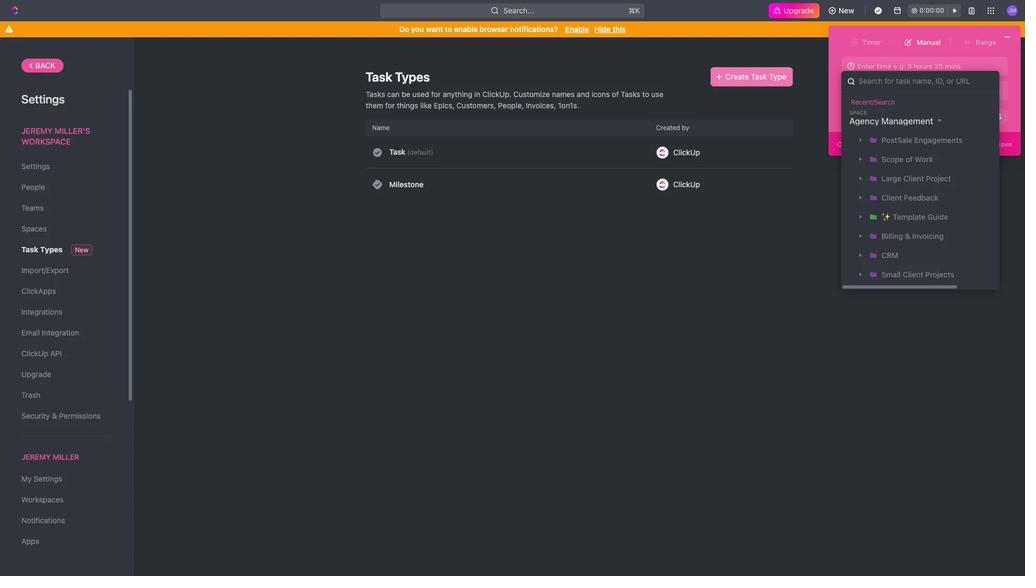 Task type: describe. For each thing, give the bounding box(es) containing it.
notifications?
[[510, 25, 558, 34]]

miller's
[[55, 126, 90, 136]]

1on1s.
[[558, 101, 579, 110]]

0 vertical spatial upgrade link
[[769, 3, 820, 18]]

trash
[[21, 391, 40, 400]]

email
[[21, 328, 40, 338]]

enable
[[565, 25, 589, 34]]

customers,
[[457, 101, 496, 110]]

miller
[[53, 453, 79, 462]]

integration
[[42, 328, 79, 338]]

billing & invoicing
[[882, 232, 944, 241]]

feedback
[[904, 193, 939, 202]]

do
[[400, 25, 409, 34]]

create task type button
[[711, 67, 793, 87]]

client for large
[[904, 174, 924, 183]]

trash link
[[21, 387, 106, 405]]

agency
[[850, 116, 880, 126]]

clickup.
[[483, 90, 512, 99]]

things
[[397, 101, 418, 110]]

& for billing
[[905, 232, 911, 241]]

clickapps link
[[21, 283, 106, 301]]

invoicing
[[913, 232, 944, 241]]

⌘k
[[629, 6, 641, 15]]

clickup api
[[21, 349, 62, 358]]

1 vertical spatial settings
[[21, 162, 50, 171]]

2 tasks from the left
[[621, 90, 641, 99]]

management
[[882, 116, 934, 126]]

my
[[21, 475, 32, 484]]

1 horizontal spatial upgrade
[[784, 6, 814, 15]]

recent/search space agency management
[[850, 98, 934, 126]]

can
[[387, 90, 400, 99]]

notifications link
[[21, 512, 106, 530]]

search...
[[504, 6, 534, 15]]

and
[[577, 90, 590, 99]]

manual
[[917, 38, 941, 46]]

guide
[[928, 213, 949, 222]]

anything
[[443, 90, 473, 99]]

+
[[960, 87, 965, 95]]

0 vertical spatial settings
[[21, 92, 65, 106]]

settings element
[[0, 37, 134, 577]]

scope
[[882, 155, 904, 164]]

1 horizontal spatial task types
[[366, 69, 430, 84]]

project
[[926, 174, 952, 183]]

icons
[[592, 90, 610, 99]]

select
[[858, 86, 879, 95]]

new inside settings element
[[75, 246, 89, 254]]

1 vertical spatial of
[[906, 155, 913, 164]]

new inside new button
[[839, 6, 855, 15]]

created by
[[656, 124, 690, 132]]

large
[[882, 174, 902, 183]]

postsale
[[882, 136, 913, 145]]

api
[[50, 349, 62, 358]]

tasks can be used for anything in clickup. customize names and icons of tasks to use them for things like epics, customers, people, invoices, 1on1s.
[[366, 90, 664, 110]]

types inside settings element
[[40, 245, 63, 254]]

be
[[402, 90, 410, 99]]

jeremy miller's workspace
[[21, 126, 90, 146]]

✨ template guide
[[882, 213, 949, 222]]

names
[[552, 90, 575, 99]]

people link
[[21, 178, 106, 197]]

name
[[372, 124, 390, 132]]

used
[[413, 90, 429, 99]]

Search for task name, ID, or URL text field
[[842, 71, 1000, 92]]

to inside tasks can be used for anything in clickup. customize names and icons of tasks to use them for things like epics, customers, people, invoices, 1on1s.
[[643, 90, 650, 99]]

client for small
[[903, 270, 924, 279]]

task types inside settings element
[[21, 245, 63, 254]]

1 tasks from the left
[[366, 90, 385, 99]]

crm
[[882, 251, 899, 260]]

select task... button
[[842, 81, 950, 100]]

template
[[893, 213, 926, 222]]

browser
[[480, 25, 508, 34]]

Enter time e.g. 3 hours 20 mins text field
[[842, 57, 1008, 76]]

upgrade link inside settings element
[[21, 366, 106, 384]]

0:00:00 button
[[909, 4, 961, 17]]

clickup for task
[[674, 148, 700, 157]]

settings link
[[21, 158, 106, 176]]

integrations link
[[21, 303, 106, 322]]

workspaces
[[21, 496, 64, 505]]

workspace
[[21, 136, 71, 146]]

teams link
[[21, 199, 106, 217]]

1 horizontal spatial types
[[395, 69, 430, 84]]

new button
[[824, 2, 861, 19]]

projects
[[926, 270, 955, 279]]

postsale engagements
[[882, 136, 963, 145]]



Task type: locate. For each thing, give the bounding box(es) containing it.
jeremy inside jeremy miller's workspace
[[21, 126, 53, 136]]

space
[[850, 110, 867, 116]]

in
[[475, 90, 481, 99]]

invoices,
[[526, 101, 556, 110]]

task left type
[[751, 72, 767, 81]]

task up can
[[366, 69, 392, 84]]

(default)
[[408, 148, 433, 156]]

billing
[[882, 232, 903, 241]]

settings up people
[[21, 162, 50, 171]]

engagements
[[915, 136, 963, 145]]

email integration
[[21, 328, 79, 338]]

do you want to enable browser notifications? enable hide this
[[400, 25, 626, 34]]

jeremy miller
[[21, 453, 79, 462]]

when:
[[842, 112, 862, 120]]

customize
[[514, 90, 550, 99]]

tasks up them
[[366, 90, 385, 99]]

task types up import/export
[[21, 245, 63, 254]]

1 jeremy from the top
[[21, 126, 53, 136]]

people
[[21, 183, 45, 192]]

2 vertical spatial clickup
[[21, 349, 48, 358]]

types
[[395, 69, 430, 84], [40, 245, 63, 254]]

& right billing
[[905, 232, 911, 241]]

upgrade down clickup api
[[21, 370, 51, 379]]

0 vertical spatial to
[[445, 25, 452, 34]]

permissions
[[59, 412, 101, 421]]

0 vertical spatial for
[[431, 90, 441, 99]]

types up be
[[395, 69, 430, 84]]

security
[[21, 412, 50, 421]]

1 vertical spatial &
[[52, 412, 57, 421]]

created
[[656, 124, 680, 132]]

of left work
[[906, 155, 913, 164]]

clickup inside clickup api link
[[21, 349, 48, 358]]

create
[[726, 72, 749, 81]]

1 vertical spatial jeremy
[[21, 453, 51, 462]]

small
[[882, 270, 901, 279]]

import/export
[[21, 266, 69, 275]]

1 vertical spatial upgrade
[[21, 370, 51, 379]]

import/export link
[[21, 262, 106, 280]]

1 horizontal spatial upgrade link
[[769, 3, 820, 18]]

2 jeremy from the top
[[21, 453, 51, 462]]

1 horizontal spatial for
[[431, 90, 441, 99]]

apps
[[21, 537, 39, 546]]

task types up can
[[366, 69, 430, 84]]

0 vertical spatial types
[[395, 69, 430, 84]]

email integration link
[[21, 324, 106, 342]]

0 horizontal spatial upgrade link
[[21, 366, 106, 384]]

1 vertical spatial client
[[882, 193, 902, 202]]

settings down back 'link'
[[21, 92, 65, 106]]

1 vertical spatial to
[[643, 90, 650, 99]]

apps link
[[21, 533, 106, 551]]

epics,
[[434, 101, 455, 110]]

& right security
[[52, 412, 57, 421]]

0 horizontal spatial &
[[52, 412, 57, 421]]

client down large
[[882, 193, 902, 202]]

0 vertical spatial jeremy
[[21, 126, 53, 136]]

client up client feedback
[[904, 174, 924, 183]]

1 vertical spatial new
[[967, 87, 981, 95]]

1 horizontal spatial &
[[905, 232, 911, 241]]

new
[[839, 6, 855, 15], [967, 87, 981, 95], [75, 246, 89, 254]]

milestone
[[389, 180, 424, 189]]

type
[[769, 72, 787, 81]]

0 vertical spatial new
[[839, 6, 855, 15]]

this
[[613, 25, 626, 34]]

spaces link
[[21, 220, 106, 238]]

large client project
[[882, 174, 952, 183]]

to right want
[[445, 25, 452, 34]]

task
[[983, 87, 997, 95]]

&
[[905, 232, 911, 241], [52, 412, 57, 421]]

security & permissions link
[[21, 408, 106, 426]]

tasks
[[366, 90, 385, 99], [621, 90, 641, 99]]

recent/search
[[851, 98, 895, 106]]

0 vertical spatial clickup
[[674, 148, 700, 157]]

for up epics,
[[431, 90, 441, 99]]

types up import/export
[[40, 245, 63, 254]]

jeremy for jeremy miller
[[21, 453, 51, 462]]

of inside tasks can be used for anything in clickup. customize names and icons of tasks to use them for things like epics, customers, people, invoices, 1on1s.
[[612, 90, 619, 99]]

0 horizontal spatial tasks
[[366, 90, 385, 99]]

by
[[682, 124, 690, 132]]

0 horizontal spatial upgrade
[[21, 370, 51, 379]]

2 vertical spatial new
[[75, 246, 89, 254]]

select task...
[[858, 86, 900, 95]]

0 vertical spatial &
[[905, 232, 911, 241]]

task inside settings element
[[21, 245, 38, 254]]

1 horizontal spatial of
[[906, 155, 913, 164]]

upgrade link up trash link
[[21, 366, 106, 384]]

1 horizontal spatial new
[[839, 6, 855, 15]]

settings
[[21, 92, 65, 106], [21, 162, 50, 171], [34, 475, 62, 484]]

client right the small
[[903, 270, 924, 279]]

clickup for milestone
[[674, 180, 700, 189]]

1 horizontal spatial tasks
[[621, 90, 641, 99]]

upgrade
[[784, 6, 814, 15], [21, 370, 51, 379]]

2 horizontal spatial new
[[967, 87, 981, 95]]

notifications
[[21, 517, 65, 526]]

task inside button
[[751, 72, 767, 81]]

of right icons in the top right of the page
[[612, 90, 619, 99]]

1 vertical spatial task types
[[21, 245, 63, 254]]

enable
[[454, 25, 478, 34]]

0 horizontal spatial of
[[612, 90, 619, 99]]

teams
[[21, 203, 44, 213]]

small client projects
[[882, 270, 955, 279]]

clickup
[[674, 148, 700, 157], [674, 180, 700, 189], [21, 349, 48, 358]]

1 vertical spatial clickup
[[674, 180, 700, 189]]

my settings link
[[21, 471, 106, 489]]

upgrade inside settings element
[[21, 370, 51, 379]]

1 vertical spatial for
[[385, 101, 395, 110]]

0 vertical spatial client
[[904, 174, 924, 183]]

0 horizontal spatial types
[[40, 245, 63, 254]]

2 vertical spatial settings
[[34, 475, 62, 484]]

1 vertical spatial upgrade link
[[21, 366, 106, 384]]

for
[[431, 90, 441, 99], [385, 101, 395, 110]]

0 horizontal spatial new
[[75, 246, 89, 254]]

& inside settings element
[[52, 412, 57, 421]]

back link
[[21, 59, 63, 73]]

client feedback
[[882, 193, 939, 202]]

1 horizontal spatial to
[[643, 90, 650, 99]]

upgrade left new button
[[784, 6, 814, 15]]

jeremy
[[21, 126, 53, 136], [21, 453, 51, 462]]

1 vertical spatial types
[[40, 245, 63, 254]]

them
[[366, 101, 383, 110]]

clickapps
[[21, 287, 56, 296]]

jeremy for jeremy miller's workspace
[[21, 126, 53, 136]]

settings right my
[[34, 475, 62, 484]]

0 horizontal spatial for
[[385, 101, 395, 110]]

jeremy up workspace on the top left of page
[[21, 126, 53, 136]]

task down spaces
[[21, 245, 38, 254]]

upgrade link left new button
[[769, 3, 820, 18]]

for down can
[[385, 101, 395, 110]]

+ new task
[[960, 87, 997, 95]]

0 vertical spatial upgrade
[[784, 6, 814, 15]]

want
[[426, 25, 443, 34]]

workspaces link
[[21, 491, 106, 510]]

spaces
[[21, 224, 47, 233]]

tasks left use
[[621, 90, 641, 99]]

jeremy up the my settings on the left
[[21, 453, 51, 462]]

& for security
[[52, 412, 57, 421]]

task left (default)
[[389, 147, 406, 156]]

like
[[420, 101, 432, 110]]

create task type
[[726, 72, 787, 81]]

0 vertical spatial of
[[612, 90, 619, 99]]

to left use
[[643, 90, 650, 99]]

upgrade link
[[769, 3, 820, 18], [21, 366, 106, 384]]

0:00:00
[[920, 6, 945, 14]]

0 vertical spatial task types
[[366, 69, 430, 84]]

2 vertical spatial client
[[903, 270, 924, 279]]

my settings
[[21, 475, 62, 484]]

people,
[[498, 101, 524, 110]]

back
[[35, 61, 55, 70]]

0 horizontal spatial to
[[445, 25, 452, 34]]

clickup api link
[[21, 345, 106, 363]]

0 horizontal spatial task types
[[21, 245, 63, 254]]

task types
[[366, 69, 430, 84], [21, 245, 63, 254]]



Task type: vqa. For each thing, say whether or not it's contained in the screenshot.
or
no



